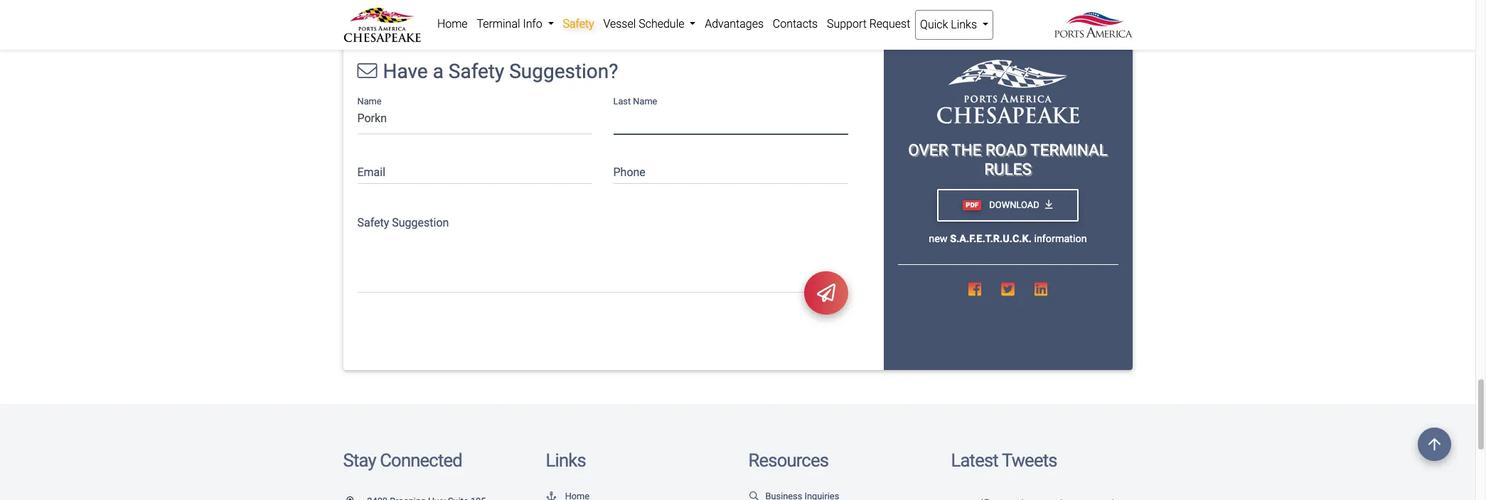Task type: locate. For each thing, give the bounding box(es) containing it.
facebook square image
[[968, 282, 981, 297]]

links right quick
[[951, 18, 977, 31]]

safety left suggestion
[[357, 216, 389, 229]]

stay
[[343, 450, 376, 472]]

home link
[[433, 10, 472, 38]]

terminal info link
[[472, 10, 558, 38]]

support
[[827, 17, 867, 31]]

safety
[[563, 17, 594, 31], [449, 60, 504, 83], [357, 216, 389, 229]]

1 horizontal spatial links
[[951, 18, 977, 31]]

0 horizontal spatial name
[[357, 96, 382, 107]]

terminal
[[477, 17, 520, 31]]

safety suggestion
[[357, 216, 449, 229]]

0 vertical spatial safety
[[563, 17, 594, 31]]

map marker alt image
[[347, 498, 365, 501]]

new
[[929, 233, 948, 245]]

road
[[986, 141, 1027, 160]]

anchor image
[[546, 493, 557, 501]]

go to top image
[[1418, 428, 1451, 462]]

safety right the a at the top
[[449, 60, 504, 83]]

links
[[951, 18, 977, 31], [546, 450, 586, 472]]

support request
[[827, 17, 910, 31]]

pdf
[[966, 201, 979, 209]]

1 vertical spatial links
[[546, 450, 586, 472]]

stay connected
[[343, 450, 462, 472]]

last name
[[613, 96, 657, 107]]

advantages link
[[700, 10, 768, 38]]

terminal
[[1031, 141, 1108, 160]]

0 horizontal spatial safety
[[357, 216, 389, 229]]

rules
[[984, 160, 1032, 179]]

linkedin image
[[1035, 282, 1048, 297]]

a
[[433, 60, 444, 83]]

over
[[908, 141, 948, 160]]

1 horizontal spatial name
[[633, 96, 657, 107]]

2 vertical spatial safety
[[357, 216, 389, 229]]

1 horizontal spatial safety
[[449, 60, 504, 83]]

the
[[952, 141, 982, 160]]

0 vertical spatial links
[[951, 18, 977, 31]]

name up email
[[357, 96, 382, 107]]

0 horizontal spatial links
[[546, 450, 586, 472]]

2 horizontal spatial safety
[[563, 17, 594, 31]]

safety inside safety link
[[563, 17, 594, 31]]

download
[[987, 200, 1039, 211]]

have a safety suggestion?
[[383, 60, 618, 83]]

request
[[869, 17, 910, 31]]

safety left the vessel at the top left of page
[[563, 17, 594, 31]]

safety for safety suggestion
[[357, 216, 389, 229]]

quick links
[[920, 18, 980, 31]]

1 vertical spatial safety
[[449, 60, 504, 83]]

tweets
[[1002, 450, 1057, 472]]

name
[[357, 96, 382, 107], [633, 96, 657, 107]]

name right last
[[633, 96, 657, 107]]

links up anchor icon
[[546, 450, 586, 472]]



Task type: describe. For each thing, give the bounding box(es) containing it.
last
[[613, 96, 631, 107]]

home
[[437, 17, 468, 31]]

latest
[[951, 450, 998, 472]]

support request link
[[822, 10, 915, 38]]

info
[[523, 17, 542, 31]]

suggestion?
[[509, 60, 618, 83]]

contacts link
[[768, 10, 822, 38]]

phone
[[613, 166, 646, 179]]

safety for safety
[[563, 17, 594, 31]]

advantages
[[705, 17, 764, 31]]

safety link
[[558, 10, 599, 38]]

vessel schedule link
[[599, 10, 700, 38]]

Name text field
[[357, 107, 592, 134]]

arrow to bottom image
[[1045, 200, 1053, 210]]

vessel
[[603, 17, 636, 31]]

terminal info
[[477, 17, 545, 31]]

Safety Suggestion text field
[[357, 207, 848, 293]]

2 name from the left
[[633, 96, 657, 107]]

quick links link
[[915, 10, 994, 40]]

have
[[383, 60, 428, 83]]

information
[[1034, 233, 1087, 245]]

search image
[[748, 493, 760, 501]]

Phone text field
[[613, 157, 848, 184]]

over the road terminal rules
[[908, 141, 1108, 179]]

s.a.f.e.t.r.u.c.k.
[[950, 233, 1032, 245]]

seagirt terminal image
[[937, 60, 1079, 124]]

twitter square image
[[1001, 282, 1015, 297]]

vessel schedule
[[603, 17, 687, 31]]

email
[[357, 166, 385, 179]]

Last Name text field
[[613, 107, 848, 134]]

new s.a.f.e.t.r.u.c.k. information
[[929, 233, 1087, 245]]

suggestion
[[392, 216, 449, 229]]

1 name from the left
[[357, 96, 382, 107]]

connected
[[380, 450, 462, 472]]

latest tweets
[[951, 450, 1057, 472]]

schedule
[[639, 17, 684, 31]]

quick
[[920, 18, 948, 31]]

resources
[[748, 450, 829, 472]]

Email text field
[[357, 157, 592, 184]]

contacts
[[773, 17, 818, 31]]



Task type: vqa. For each thing, say whether or not it's contained in the screenshot.
Home
yes



